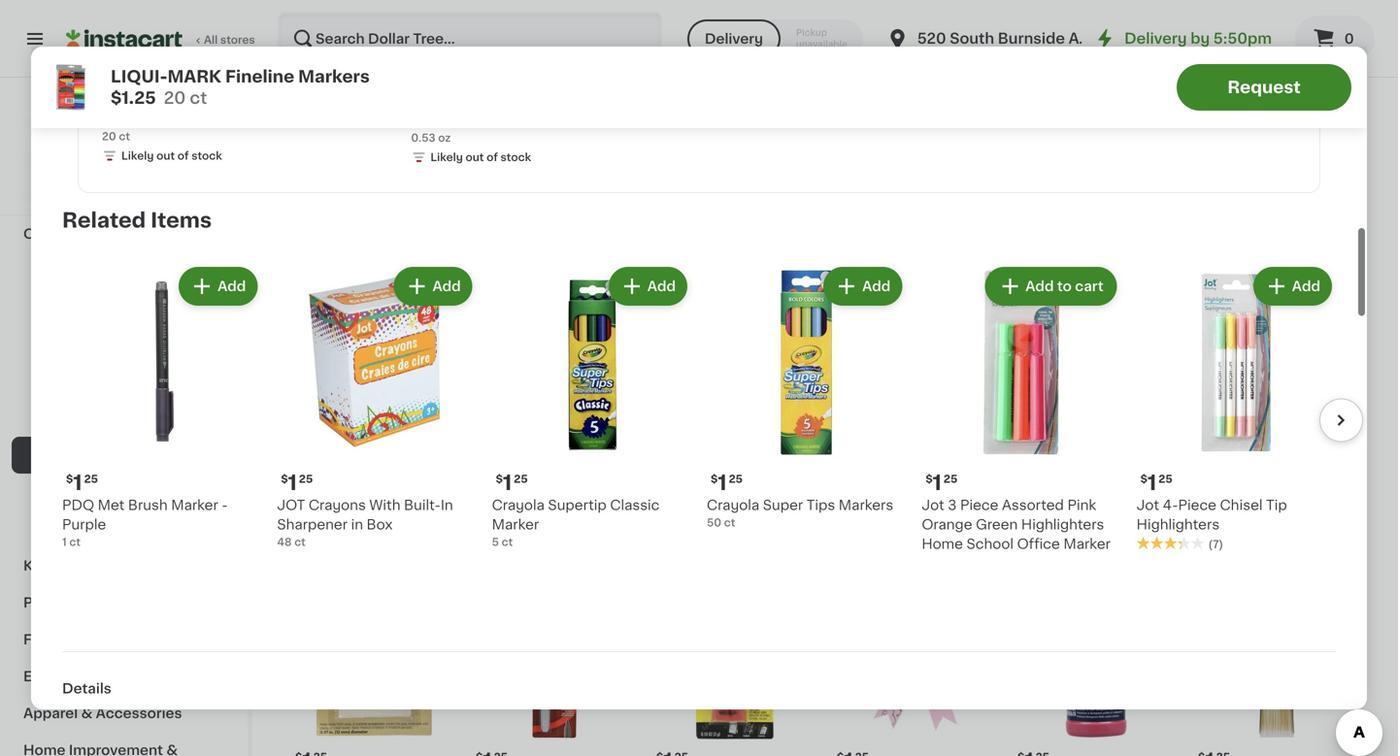 Task type: locate. For each thing, give the bounding box(es) containing it.
markers inside "crayola super tips markers 50 ct"
[[839, 499, 894, 512]]

notebooks & paper link
[[12, 326, 236, 363]]

white mandala tiles
[[472, 468, 609, 481]]

foam left disc at the right bottom of page
[[1105, 468, 1143, 481]]

jumbo
[[465, 75, 513, 88]]

520 south burnside avenue button
[[887, 12, 1125, 66]]

1 vertical spatial school
[[967, 537, 1014, 551]]

delivery for delivery by 5:50pm
[[1125, 32, 1188, 46]]

1 horizontal spatial jot
[[1137, 499, 1160, 512]]

1 for crayola supertip classic marker
[[503, 473, 512, 493]]

crayola up 50
[[707, 499, 760, 512]]

0 vertical spatial school
[[553, 94, 600, 108]]

0 vertical spatial craft
[[1296, 176, 1331, 190]]

everyday
[[58, 168, 110, 178]]

1 crayola from the left
[[707, 499, 760, 512]]

$ 1 25 for jot 3 piece assorted pink orange green highlighters home school office marker
[[926, 473, 958, 493]]

office for organization
[[35, 375, 78, 389]]

liqui- inside liqui-mark fineline markers $1.25 20 ct
[[111, 68, 168, 85]]

add for crayola supertip classic marker
[[648, 280, 676, 293]]

25 for crayola supertip classic marker
[[514, 474, 528, 485]]

dollar
[[86, 145, 128, 158]]

ct inside "crayola super tips markers 50 ct"
[[724, 518, 736, 528]]

fineline up tip
[[1285, 468, 1338, 481]]

likely out of stock
[[121, 151, 222, 161], [431, 152, 531, 163], [311, 491, 412, 501], [1214, 543, 1315, 554]]

likely out of stock down the paint
[[311, 491, 412, 501]]

white left mandala at the bottom
[[472, 468, 512, 481]]

0 horizontal spatial 20 ct
[[102, 131, 130, 142]]

satisfaction
[[82, 187, 147, 198]]

1 horizontal spatial marker
[[492, 518, 539, 532]]

piece inside jot 4-piece chisel tip highlighters
[[1179, 499, 1217, 512]]

1 vertical spatial purple
[[62, 518, 106, 532]]

supplies inside kitchen supplies link
[[81, 559, 142, 573]]

20 ct up (7)
[[1195, 524, 1223, 535]]

& left the gift
[[65, 596, 76, 610]]

jot inside jot 4-piece chisel tip highlighters
[[1137, 499, 1160, 512]]

likely down jot 4-piece chisel tip highlighters
[[1214, 543, 1247, 554]]

fineline
[[225, 68, 294, 85], [192, 75, 245, 88], [1285, 468, 1338, 481]]

green
[[858, 468, 900, 481], [976, 518, 1018, 532]]

1 horizontal spatial white
[[1062, 468, 1102, 481]]

jot left 4-
[[1137, 499, 1160, 512]]

supplies inside other office supplies link
[[124, 412, 183, 425]]

$ 1 25 up the jot
[[281, 473, 313, 493]]

highlighters down 4-
[[1137, 518, 1220, 532]]

20 down 'essentials'
[[102, 131, 116, 142]]

x
[[1032, 468, 1040, 481]]

marker inside pdq met brush marker - purple 1 ct
[[171, 499, 218, 512]]

0 vertical spatial marker
[[171, 499, 218, 512]]

$ 1 25 for liqui-mark fineline markers
[[1199, 442, 1231, 462]]

0 vertical spatial 20 ct
[[102, 131, 130, 142]]

washable
[[516, 75, 582, 88]]

1 vertical spatial craft
[[86, 227, 122, 241]]

& down 100%
[[71, 227, 82, 241]]

$ 1 25 up 4-
[[1141, 473, 1173, 493]]

5 inside product group
[[291, 468, 300, 481]]

delivery for delivery
[[705, 32, 763, 46]]

0 horizontal spatial crayola
[[492, 499, 545, 512]]

$ for jot 3 piece assorted pink orange green highlighters home school office marker
[[926, 474, 933, 485]]

1 horizontal spatial brush
[[384, 468, 423, 481]]

out down stick
[[466, 152, 484, 163]]

purple down met on the left of the page
[[62, 518, 106, 532]]

pdq down wood
[[1240, 196, 1272, 209]]

supplies up floral link
[[109, 596, 170, 610]]

1 for 5" x 3" white foam disc
[[1025, 442, 1034, 462]]

$ 1 25 for crayola super tips markers
[[711, 473, 743, 493]]

0 vertical spatial electronics
[[81, 486, 158, 499]]

1 inside 1 liqui-mark fineline markers
[[113, 49, 122, 69]]

$1.25 element up angledwood
[[653, 440, 818, 465]]

supplies
[[124, 412, 183, 425], [81, 559, 142, 573], [109, 596, 170, 610]]

ct up (7)
[[1212, 524, 1223, 535]]

set
[[427, 468, 450, 481]]

glue
[[411, 114, 443, 127]]

request for liqui-mark fineline markers
[[1281, 283, 1340, 297]]

all stores
[[204, 34, 255, 45]]

tips
[[807, 499, 836, 512]]

craft down "baby" link
[[86, 227, 122, 241]]

brush for paint
[[384, 468, 423, 481]]

product group containing colored wood craft sticks pdq
[[1195, 0, 1360, 251]]

ct down the all at the top of the page
[[190, 90, 207, 106]]

dollar tree
[[86, 145, 162, 158]]

$1.25 element up 5 piece paint brush set
[[291, 440, 457, 465]]

holiday
[[23, 117, 77, 130]]

1 horizontal spatial school
[[967, 537, 1014, 551]]

$ 1 25 for pdq met brush marker - purple
[[66, 473, 98, 493]]

liqui- for liqui-mark fineline markers
[[1195, 468, 1239, 481]]

1 horizontal spatial crayola
[[707, 499, 760, 512]]

electronics up apparel
[[23, 670, 103, 684]]

0 vertical spatial 20
[[164, 90, 186, 106]]

5 down white mandala tiles
[[492, 537, 499, 548]]

marker
[[171, 499, 218, 512], [492, 518, 539, 532], [1064, 537, 1111, 551]]

wood
[[1253, 176, 1293, 190]]

$ 1 25 up met on the left of the page
[[66, 473, 98, 493]]

1 horizontal spatial purple
[[506, 94, 550, 108]]

20 up (7)
[[1195, 524, 1209, 535]]

ct up "dollar tree"
[[119, 131, 130, 142]]

out up prices
[[157, 151, 175, 161]]

520 south burnside avenue
[[918, 32, 1125, 46]]

pdq up arts
[[62, 499, 94, 512]]

2 horizontal spatial piece
[[1179, 499, 1217, 512]]

office down baby
[[23, 227, 68, 241]]

out down (36)
[[1249, 543, 1268, 554]]

crayola for crayola super tips markers
[[707, 499, 760, 512]]

white right 3"
[[1062, 468, 1102, 481]]

craft inside colored wood craft sticks pdq
[[1296, 176, 1331, 190]]

1.5" angledwood handle brush button
[[653, 267, 818, 504]]

kitchen supplies
[[23, 559, 142, 573]]

details
[[62, 682, 111, 696]]

marker inside jot 3 piece assorted pink orange green highlighters home school office marker
[[1064, 537, 1111, 551]]

1 horizontal spatial highlighters
[[1137, 518, 1220, 532]]

green inside jot 3 piece assorted pink orange green highlighters home school office marker
[[976, 518, 1018, 532]]

$ 1 25
[[476, 151, 508, 171], [1018, 442, 1050, 462], [1199, 442, 1231, 462], [66, 473, 98, 493], [711, 473, 743, 493], [281, 473, 313, 493], [496, 473, 528, 493], [926, 473, 958, 493], [1141, 473, 1173, 493]]

marker down white mandala tiles
[[492, 518, 539, 532]]

baby link
[[12, 179, 236, 216]]

elmer's
[[411, 75, 461, 88]]

ct inside crayola supertip classic marker 5 ct
[[502, 537, 513, 548]]

fineline down the all at the top of the page
[[192, 75, 245, 88]]

0 vertical spatial supplies
[[124, 412, 183, 425]]

1 vertical spatial marker
[[492, 518, 539, 532]]

purple down the washable
[[506, 94, 550, 108]]

brush inside '1.5" angledwood handle brush'
[[705, 487, 745, 501]]

& left paper
[[114, 338, 125, 352]]

& down details
[[81, 707, 93, 721]]

0 vertical spatial purple
[[506, 94, 550, 108]]

disappearing
[[411, 94, 502, 108]]

$ for liqui-mark fineline markers
[[1199, 443, 1206, 454]]

delivery inside button
[[705, 32, 763, 46]]

kitchen supplies link
[[12, 548, 236, 585]]

jot for jot 3 piece assorted pink orange green highlighters home school office marker
[[922, 499, 945, 512]]

brush inside pdq met brush marker - purple 1 ct
[[128, 499, 168, 512]]

pink
[[1068, 499, 1097, 512]]

0 horizontal spatial school
[[553, 94, 600, 108]]

marker down pink
[[1064, 537, 1111, 551]]

request button
[[1177, 64, 1352, 111], [364, 272, 451, 307], [1268, 272, 1354, 307]]

school down orange
[[967, 537, 1014, 551]]

2 jot from the left
[[1137, 499, 1160, 512]]

office
[[23, 227, 68, 241], [35, 375, 78, 389], [78, 412, 121, 425], [35, 486, 78, 499], [1018, 537, 1061, 551]]

(36)
[[1267, 508, 1289, 519]]

20 right '$1.25'
[[164, 90, 186, 106]]

in
[[441, 499, 453, 512]]

0 horizontal spatial foam
[[956, 468, 994, 481]]

0 horizontal spatial green
[[858, 468, 900, 481]]

office electronics link
[[12, 474, 236, 511]]

0 horizontal spatial white
[[472, 468, 512, 481]]

request
[[1228, 79, 1301, 96], [378, 283, 437, 297], [1281, 283, 1340, 297]]

piece inside jot 3 piece assorted pink orange green highlighters home school office marker
[[961, 499, 999, 512]]

marker left -
[[171, 499, 218, 512]]

2 crayola from the left
[[492, 499, 545, 512]]

add to cart button
[[985, 269, 1116, 304]]

add button for 10" green wreath foam
[[918, 272, 993, 307]]

0 horizontal spatial delivery
[[705, 32, 763, 46]]

$1.25 element up mandala at the bottom
[[472, 440, 637, 465]]

purple inside elmer's jumbo washable disappearing purple school glue stick 0.53 oz
[[506, 94, 550, 108]]

$ 1 25 up x
[[1018, 442, 1050, 462]]

$1.25 element up wood
[[1195, 148, 1360, 173]]

$ 1 25 right the set
[[496, 473, 528, 493]]

20
[[164, 90, 186, 106], [102, 131, 116, 142], [1195, 524, 1209, 535]]

delivery
[[1125, 32, 1188, 46], [705, 32, 763, 46]]

-
[[222, 499, 228, 512]]

of down (36)
[[1270, 543, 1282, 554]]

& right arts
[[100, 523, 111, 536]]

apparel & accessories
[[23, 707, 182, 721]]

supplies up party & gift supplies link
[[81, 559, 142, 573]]

fineline down stores
[[225, 68, 294, 85]]

$ 1 25 up 50
[[711, 473, 743, 493]]

box
[[367, 518, 393, 532]]

brush left the set
[[384, 468, 423, 481]]

1 vertical spatial 20 ct
[[1195, 524, 1223, 535]]

liqui- for liqui-mark fineline markers $1.25 20 ct
[[111, 68, 168, 85]]

kids arts & crafts link
[[12, 511, 236, 548]]

dollar tree logo image
[[105, 101, 142, 138]]

piece for jot 3 piece assorted pink orange green highlighters home school office marker
[[961, 499, 999, 512]]

green right 10"
[[858, 468, 900, 481]]

craft right wood
[[1296, 176, 1331, 190]]

20 inside liqui-mark fineline markers $1.25 20 ct
[[164, 90, 186, 106]]

supplies inside party & gift supplies link
[[109, 596, 170, 610]]

0 horizontal spatial 5
[[291, 468, 300, 481]]

crayola inside "crayola super tips markers 50 ct"
[[707, 499, 760, 512]]

1 for jot 4-piece chisel tip highlighters
[[1148, 473, 1157, 493]]

paper
[[128, 338, 168, 352]]

electronics
[[81, 486, 158, 499], [23, 670, 103, 684]]

product group containing request
[[291, 267, 457, 508]]

0 horizontal spatial 20
[[102, 131, 116, 142]]

stock down elmer's jumbo washable disappearing purple school glue stick 0.53 oz
[[501, 152, 531, 163]]

guarantee
[[150, 187, 206, 198]]

stock up box
[[381, 491, 412, 501]]

0 horizontal spatial craft
[[86, 227, 122, 241]]

0 horizontal spatial purple
[[62, 518, 106, 532]]

liqui-mark fineline markers
[[1195, 468, 1338, 501]]

jot inside jot 3 piece assorted pink orange green highlighters home school office marker
[[922, 499, 945, 512]]

in
[[351, 518, 363, 532]]

0 horizontal spatial jot
[[922, 499, 945, 512]]

1 horizontal spatial green
[[976, 518, 1018, 532]]

2 vertical spatial marker
[[1064, 537, 1111, 551]]

1 vertical spatial green
[[976, 518, 1018, 532]]

None search field
[[278, 12, 662, 66]]

mark up '$1.25'
[[146, 75, 188, 88]]

brush down angledwood
[[705, 487, 745, 501]]

markers
[[298, 68, 370, 85], [102, 94, 157, 108], [1195, 487, 1250, 501], [839, 499, 894, 512]]

5 up the jot
[[291, 468, 300, 481]]

1 for liqui-mark fineline markers
[[1206, 442, 1215, 462]]

5 inside crayola supertip classic marker 5 ct
[[492, 537, 499, 548]]

0 horizontal spatial highlighters
[[1022, 518, 1105, 532]]

1 horizontal spatial delivery
[[1125, 32, 1188, 46]]

stock down (36)
[[1284, 543, 1315, 554]]

2 horizontal spatial brush
[[705, 487, 745, 501]]

delivery by 5:50pm
[[1125, 32, 1272, 46]]

school inside elmer's jumbo washable disappearing purple school glue stick 0.53 oz
[[553, 94, 600, 108]]

5
[[291, 468, 300, 481], [492, 537, 499, 548]]

foam up 3
[[956, 468, 994, 481]]

burnside
[[998, 32, 1066, 46]]

crayola down white mandala tiles
[[492, 499, 545, 512]]

1 horizontal spatial 5
[[492, 537, 499, 548]]

likely
[[121, 151, 154, 161], [431, 152, 463, 163], [311, 491, 343, 501], [1214, 543, 1247, 554]]

piece up (7)
[[1179, 499, 1217, 512]]

add button for crayola supertip classic marker
[[611, 269, 686, 304]]

markers for liqui-mark fineline markers $1.25 20 ct
[[298, 68, 370, 85]]

add for white mandala tiles
[[593, 283, 622, 297]]

everyday store prices
[[58, 168, 178, 178]]

piece up crayons
[[304, 468, 342, 481]]

0 vertical spatial 5
[[291, 468, 300, 481]]

office down 'assorted'
[[1018, 537, 1061, 551]]

liqui- inside liqui-mark fineline markers
[[1195, 468, 1239, 481]]

pdq met brush marker - purple 1 ct
[[62, 499, 228, 548]]

1 horizontal spatial piece
[[961, 499, 999, 512]]

sharpener
[[277, 518, 348, 532]]

mark up tip
[[1239, 468, 1281, 481]]

jot left 3
[[922, 499, 945, 512]]

supplies down organization at left
[[124, 412, 183, 425]]

ct
[[190, 90, 207, 106], [119, 131, 130, 142], [724, 518, 736, 528], [1212, 524, 1223, 535], [69, 537, 81, 548], [294, 537, 306, 548], [502, 537, 513, 548]]

store
[[112, 168, 141, 178]]

1 horizontal spatial 20
[[164, 90, 186, 106]]

mark down the all at the top of the page
[[168, 68, 221, 85]]

2 horizontal spatial marker
[[1064, 537, 1111, 551]]

brush up crafts
[[128, 499, 168, 512]]

ct right 50
[[724, 518, 736, 528]]

1 foam from the left
[[956, 468, 994, 481]]

add button for jot crayons with built-in sharpener in box
[[396, 269, 471, 304]]

100% satisfaction guarantee
[[50, 187, 206, 198]]

1 horizontal spatial 20 ct
[[1195, 524, 1223, 535]]

100% satisfaction guarantee button
[[30, 181, 217, 200]]

markers for crayola super tips markers 50 ct
[[839, 499, 894, 512]]

add button for jot 4-piece chisel tip highlighters
[[1256, 269, 1331, 304]]

2 vertical spatial 20
[[1195, 524, 1209, 535]]

0 horizontal spatial brush
[[128, 499, 168, 512]]

$ 1 25 up chisel
[[1199, 442, 1231, 462]]

notebooks & paper
[[35, 338, 168, 352]]

1 vertical spatial 5
[[492, 537, 499, 548]]

gift
[[79, 596, 106, 610]]

1 white from the left
[[472, 468, 512, 481]]

25 for jot 4-piece chisel tip highlighters
[[1159, 474, 1173, 485]]

super
[[763, 499, 803, 512]]

2 horizontal spatial 20
[[1195, 524, 1209, 535]]

marker inside crayola supertip classic marker 5 ct
[[492, 518, 539, 532]]

4-
[[1163, 499, 1179, 512]]

0 horizontal spatial piece
[[304, 468, 342, 481]]

mark inside liqui-mark fineline markers $1.25 20 ct
[[168, 68, 221, 85]]

liqui- inside 1 liqui-mark fineline markers
[[102, 75, 146, 88]]

1 for jot crayons with built-in sharpener in box
[[288, 473, 297, 493]]

1 vertical spatial electronics
[[23, 670, 103, 684]]

0 vertical spatial pdq
[[1240, 196, 1272, 209]]

office up kids
[[35, 486, 78, 499]]

$1.25 element for 5 piece paint brush set
[[291, 440, 457, 465]]

brush inside product group
[[384, 468, 423, 481]]

1 horizontal spatial craft
[[1296, 176, 1331, 190]]

delivery by 5:50pm link
[[1094, 27, 1272, 51]]

1 jot from the left
[[922, 499, 945, 512]]

$ for jot 4-piece chisel tip highlighters
[[1141, 474, 1148, 485]]

add button
[[181, 269, 256, 304], [396, 269, 471, 304], [611, 269, 686, 304], [826, 269, 901, 304], [1256, 269, 1331, 304], [556, 272, 631, 307], [737, 272, 812, 307], [918, 272, 993, 307]]

items
[[151, 210, 212, 231]]

0 horizontal spatial pdq
[[62, 499, 94, 512]]

50
[[707, 518, 722, 528]]

ct right 48
[[294, 537, 306, 548]]

electronics up kids arts & crafts 'link' on the bottom left of page
[[81, 486, 158, 499]]

2 highlighters from the left
[[1137, 518, 1220, 532]]

likely out of stock down (36)
[[1214, 543, 1315, 554]]

mark inside liqui-mark fineline markers
[[1239, 468, 1281, 481]]

0 horizontal spatial marker
[[171, 499, 218, 512]]

piece right 3
[[961, 499, 999, 512]]

ct down white mandala tiles
[[502, 537, 513, 548]]

add for jot crayons with built-in sharpener in box
[[433, 280, 461, 293]]

white inside white mandala tiles button
[[472, 468, 512, 481]]

office up other
[[35, 375, 78, 389]]

purple inside pdq met brush marker - purple 1 ct
[[62, 518, 106, 532]]

instacart logo image
[[66, 27, 183, 51]]

1 for crayola super tips markers
[[718, 473, 727, 493]]

school down the washable
[[553, 94, 600, 108]]

$ 1 25 up 3
[[926, 473, 958, 493]]

green down 'assorted'
[[976, 518, 1018, 532]]

highlighters down pink
[[1022, 518, 1105, 532]]

fineline inside liqui-mark fineline markers
[[1285, 468, 1338, 481]]

fineline for liqui-mark fineline markers
[[1285, 468, 1338, 481]]

crayola for crayola supertip classic marker
[[492, 499, 545, 512]]

1 vertical spatial pdq
[[62, 499, 94, 512]]

related
[[62, 210, 146, 231]]

craft inside "office & craft" link
[[86, 227, 122, 241]]

2 vertical spatial supplies
[[109, 596, 170, 610]]

markers inside liqui-mark fineline markers $1.25 20 ct
[[298, 68, 370, 85]]

product group
[[291, 0, 457, 228], [472, 0, 637, 247], [653, 0, 818, 208], [1195, 0, 1360, 251], [62, 263, 262, 550], [277, 263, 477, 550], [492, 263, 692, 550], [707, 263, 907, 531], [922, 263, 1122, 554], [1137, 263, 1337, 553], [291, 267, 457, 508], [472, 267, 637, 484], [653, 267, 818, 504], [833, 267, 999, 484], [1014, 267, 1179, 500], [1195, 267, 1360, 560]]

1 horizontal spatial foam
[[1105, 468, 1143, 481]]

1 vertical spatial supplies
[[81, 559, 142, 573]]

20 ct down 'essentials'
[[102, 131, 130, 142]]

fineline inside liqui-mark fineline markers $1.25 20 ct
[[225, 68, 294, 85]]

crafts
[[114, 523, 156, 536]]

$1.25 element
[[291, 148, 457, 173], [1195, 148, 1360, 173], [291, 440, 457, 465], [472, 440, 637, 465], [653, 440, 818, 465]]

1 horizontal spatial pdq
[[1240, 196, 1272, 209]]

jot
[[922, 499, 945, 512], [1137, 499, 1160, 512]]

markers inside liqui-mark fineline markers
[[1195, 487, 1250, 501]]

ct down arts
[[69, 537, 81, 548]]

request inside product group
[[378, 283, 437, 297]]

1 highlighters from the left
[[1022, 518, 1105, 532]]

essentials
[[81, 117, 152, 130]]

crayola inside crayola supertip classic marker 5 ct
[[492, 499, 545, 512]]

household
[[23, 153, 100, 167]]

liqui-
[[111, 68, 168, 85], [102, 75, 146, 88], [1195, 468, 1239, 481]]

likely up sharpener
[[311, 491, 343, 501]]

piece
[[304, 468, 342, 481], [961, 499, 999, 512], [1179, 499, 1217, 512]]



Task type: vqa. For each thing, say whether or not it's contained in the screenshot.
11:15am
no



Task type: describe. For each thing, give the bounding box(es) containing it.
liqui-mark fineline markers $1.25 20 ct
[[111, 68, 370, 106]]

pdq inside pdq met brush marker - purple 1 ct
[[62, 499, 94, 512]]

likely out of stock down stick
[[431, 152, 531, 163]]

stick
[[447, 114, 481, 127]]

brush for handle
[[705, 487, 745, 501]]

jot crayons with built-in sharpener in box 48 ct
[[277, 499, 453, 548]]

10"
[[833, 468, 855, 481]]

2 foam from the left
[[1105, 468, 1143, 481]]

south
[[950, 32, 995, 46]]

0 button
[[1296, 16, 1375, 62]]

ct inside jot crayons with built-in sharpener in box 48 ct
[[294, 537, 306, 548]]

ct inside pdq met brush marker - purple 1 ct
[[69, 537, 81, 548]]

request for 5 piece paint brush set
[[378, 283, 437, 297]]

kids arts & crafts
[[35, 523, 156, 536]]

markers for liqui-mark fineline markers
[[1195, 487, 1250, 501]]

item carousel region
[[62, 255, 1364, 605]]

oz
[[438, 133, 451, 143]]

48
[[277, 537, 292, 548]]

with
[[369, 499, 401, 512]]

3
[[948, 499, 957, 512]]

1 for pdq met brush marker - purple
[[73, 473, 82, 493]]

of down 5 piece paint brush set
[[367, 491, 378, 501]]

jot for jot 4-piece chisel tip highlighters
[[1137, 499, 1160, 512]]

$ 1 25 for jot 4-piece chisel tip highlighters
[[1141, 473, 1173, 493]]

25 for liqui-mark fineline markers
[[1217, 443, 1231, 454]]

stock inside product group
[[381, 491, 412, 501]]

1.5"
[[653, 468, 677, 481]]

fineline inside 1 liqui-mark fineline markers
[[192, 75, 245, 88]]

household link
[[12, 142, 236, 179]]

$ 1 25 for crayola supertip classic marker
[[496, 473, 528, 493]]

highlighters inside jot 3 piece assorted pink orange green highlighters home school office marker
[[1022, 518, 1105, 532]]

holiday essentials
[[23, 117, 152, 130]]

handle
[[653, 487, 701, 501]]

paint
[[346, 468, 380, 481]]

office organization
[[35, 375, 169, 389]]

office down office organization
[[78, 412, 121, 425]]

25 for pdq met brush marker - purple
[[84, 474, 98, 485]]

request button for 5 piece paint brush set
[[364, 272, 451, 307]]

floral link
[[12, 622, 236, 659]]

stores
[[220, 34, 255, 45]]

piece for jot 4-piece chisel tip highlighters
[[1179, 499, 1217, 512]]

100%
[[50, 187, 79, 198]]

add button for pdq met brush marker - purple
[[181, 269, 256, 304]]

dollar tree link
[[86, 101, 162, 161]]

notebooks
[[35, 338, 110, 352]]

office organization link
[[12, 363, 236, 400]]

office for electronics
[[35, 486, 78, 499]]

floral
[[23, 633, 62, 647]]

$1.25 element for white mandala tiles
[[472, 440, 637, 465]]

fineline for liqui-mark fineline markers $1.25 20 ct
[[225, 68, 294, 85]]

white mandala tiles button
[[472, 267, 637, 484]]

mark for liqui-mark fineline markers
[[1239, 468, 1281, 481]]

office electronics
[[35, 486, 158, 499]]

add for jot 4-piece chisel tip highlighters
[[1293, 280, 1321, 293]]

25 for jot crayons with built-in sharpener in box
[[299, 474, 313, 485]]

$ 1 25 for jot crayons with built-in sharpener in box
[[281, 473, 313, 493]]

marker for 5
[[492, 518, 539, 532]]

accessories
[[96, 707, 182, 721]]

built-
[[404, 499, 441, 512]]

by
[[1191, 32, 1210, 46]]

5 piece paint brush set
[[291, 468, 450, 481]]

likely down oz
[[431, 152, 463, 163]]

1 inside pdq met brush marker - purple 1 ct
[[62, 537, 67, 548]]

craft for colored wood craft sticks pdq
[[1296, 176, 1331, 190]]

5:50pm
[[1214, 32, 1272, 46]]

$1.25 element for colored wood craft sticks pdq
[[1195, 148, 1360, 173]]

5" x 3" white foam disc
[[1014, 468, 1177, 481]]

related items
[[62, 210, 212, 231]]

highlighters inside jot 4-piece chisel tip highlighters
[[1137, 518, 1220, 532]]

tip
[[1267, 499, 1288, 512]]

apparel & accessories link
[[12, 695, 236, 732]]

baby
[[23, 190, 60, 204]]

colored wood craft sticks pdq button
[[1195, 0, 1360, 251]]

angledwood
[[680, 468, 766, 481]]

$ for jot crayons with built-in sharpener in box
[[281, 474, 288, 485]]

crayola super tips markers 50 ct
[[707, 499, 894, 528]]

add for pdq met brush marker - purple
[[218, 280, 246, 293]]

jot 3 piece assorted pink orange green highlighters home school office marker
[[922, 499, 1111, 551]]

office & craft link
[[12, 216, 236, 253]]

& for craft
[[71, 227, 82, 241]]

cart
[[1074, 280, 1103, 293]]

add button for 1.5" angledwood handle brush
[[737, 272, 812, 307]]

25 for jot 3 piece assorted pink orange green highlighters home school office marker
[[944, 474, 958, 485]]

mandala
[[515, 468, 574, 481]]

1 vertical spatial 20
[[102, 131, 116, 142]]

$ for crayola supertip classic marker
[[496, 474, 503, 485]]

markers inside 1 liqui-mark fineline markers
[[102, 94, 157, 108]]

school inside jot 3 piece assorted pink orange green highlighters home school office marker
[[967, 537, 1014, 551]]

add inside add to cart button
[[1025, 280, 1053, 293]]

jot
[[277, 499, 305, 512]]

add for crayola super tips markers
[[863, 280, 891, 293]]

orange
[[922, 518, 973, 532]]

add button for crayola super tips markers
[[826, 269, 901, 304]]

likely out of stock up prices
[[121, 151, 222, 161]]

& for gift
[[65, 596, 76, 610]]

marker for -
[[171, 499, 218, 512]]

$1.25 element for 1.5" angledwood handle brush
[[653, 440, 818, 465]]

of up prices
[[178, 151, 189, 161]]

25 for 5" x 3" white foam disc
[[1036, 443, 1050, 454]]

classic
[[610, 499, 660, 512]]

add button for white mandala tiles
[[556, 272, 631, 307]]

likely out of stock inside product group
[[311, 491, 412, 501]]

0 vertical spatial green
[[858, 468, 900, 481]]

wreath
[[904, 468, 952, 481]]

disc
[[1147, 468, 1177, 481]]

prices
[[144, 168, 178, 178]]

home
[[922, 537, 964, 551]]

other
[[35, 412, 74, 425]]

supertip
[[548, 499, 607, 512]]

1 liqui-mark fineline markers
[[102, 49, 245, 108]]

craft for office & craft
[[86, 227, 122, 241]]

service type group
[[688, 19, 863, 58]]

sticks
[[1195, 196, 1236, 209]]

3"
[[1044, 468, 1059, 481]]

stock up guarantee
[[192, 151, 222, 161]]

ct inside liqui-mark fineline markers $1.25 20 ct
[[190, 90, 207, 106]]

$1.25 element down the '0.53'
[[291, 148, 457, 173]]

& for accessories
[[81, 707, 93, 721]]

crayons
[[309, 499, 366, 512]]

$ for 5" x 3" white foam disc
[[1018, 443, 1025, 454]]

pdq inside colored wood craft sticks pdq
[[1240, 196, 1272, 209]]

tree
[[131, 145, 162, 158]]

mark for liqui-mark fineline markers $1.25 20 ct
[[168, 68, 221, 85]]

kitchen
[[23, 559, 78, 573]]

$ for pdq met brush marker - purple
[[66, 474, 73, 485]]

0.53
[[411, 133, 436, 143]]

of down elmer's jumbo washable disappearing purple school glue stick 0.53 oz
[[487, 152, 498, 163]]

$1.25
[[111, 90, 156, 106]]

met
[[98, 499, 125, 512]]

out down the paint
[[346, 491, 364, 501]]

$ 1 25 for 5" x 3" white foam disc
[[1018, 442, 1050, 462]]

likely up 'store'
[[121, 151, 154, 161]]

1 for jot 3 piece assorted pink orange green highlighters home school office marker
[[933, 473, 942, 493]]

request button for liqui-mark fineline markers
[[1268, 272, 1354, 307]]

other office supplies link
[[12, 400, 236, 437]]

0
[[1345, 32, 1355, 46]]

holiday essentials link
[[12, 105, 236, 142]]

2 white from the left
[[1062, 468, 1102, 481]]

mark inside 1 liqui-mark fineline markers
[[146, 75, 188, 88]]

assorted
[[1002, 499, 1064, 512]]

office inside jot 3 piece assorted pink orange green highlighters home school office marker
[[1018, 537, 1061, 551]]

party & gift supplies link
[[12, 585, 236, 622]]

& for paper
[[114, 338, 125, 352]]

all
[[204, 34, 218, 45]]

everyday store prices link
[[58, 165, 190, 181]]

office for &
[[23, 227, 68, 241]]

25 for crayola super tips markers
[[729, 474, 743, 485]]

kids
[[35, 523, 65, 536]]

520
[[918, 32, 947, 46]]

$ for crayola super tips markers
[[711, 474, 718, 485]]

$ 1 25 down stick
[[476, 151, 508, 171]]



